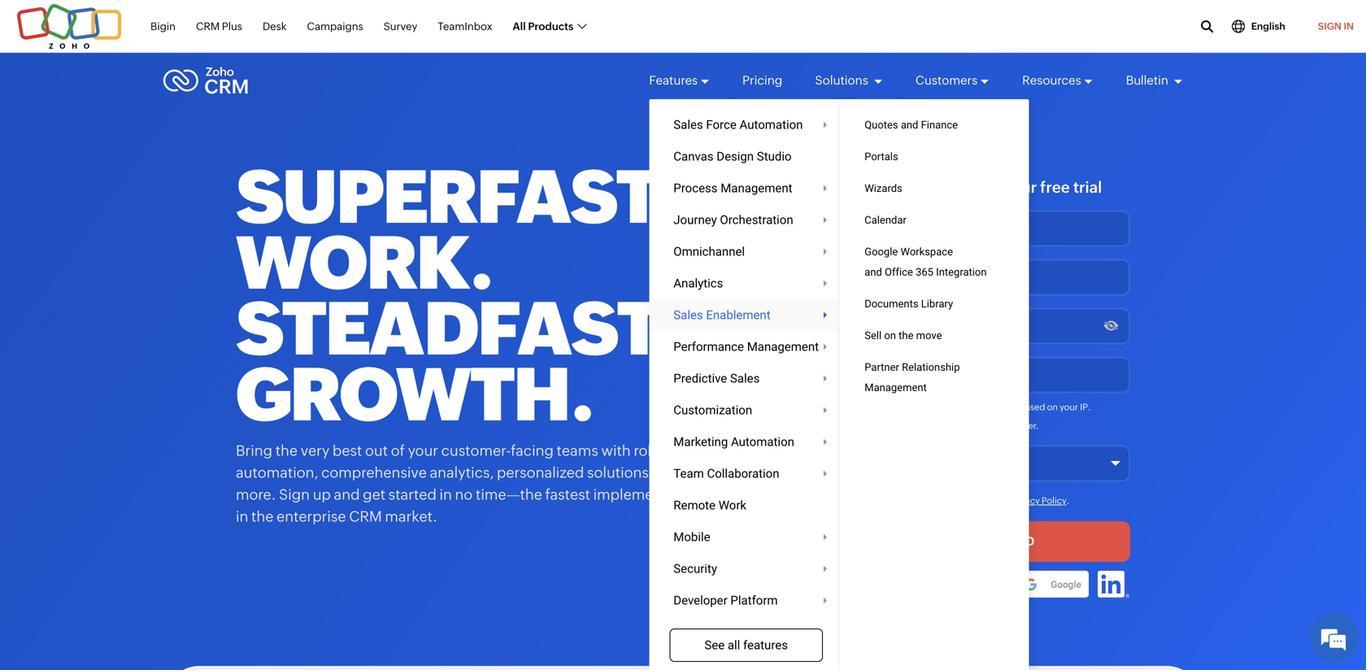 Task type: locate. For each thing, give the bounding box(es) containing it.
0 horizontal spatial .
[[1067, 496, 1070, 506]]

sign in link
[[1306, 11, 1366, 42]]

sales force automation link
[[649, 109, 843, 141]]

google
[[865, 246, 898, 258]]

very
[[301, 442, 330, 459]]

2 vertical spatial sales
[[730, 371, 760, 385]]

automation down customization link
[[731, 435, 794, 449]]

analytics,
[[430, 464, 494, 481]]

your left free
[[1003, 179, 1037, 196]]

free
[[1040, 179, 1070, 196]]

and down robust at the left
[[656, 464, 682, 481]]

management inside 'link'
[[721, 181, 792, 195]]

0 vertical spatial on
[[884, 329, 896, 342]]

wizards
[[865, 182, 902, 194]]

crm plus link
[[196, 11, 242, 42]]

0 horizontal spatial your
[[408, 442, 438, 459]]

2 vertical spatial the
[[251, 508, 274, 525]]

performance
[[674, 340, 744, 354]]

sell
[[865, 329, 882, 342]]

1 horizontal spatial with
[[968, 179, 1000, 196]]

2 horizontal spatial your
[[1060, 402, 1078, 412]]

your right of
[[408, 442, 438, 459]]

with up solutions, at the bottom left
[[601, 442, 631, 459]]

remote
[[674, 498, 716, 512]]

workspace
[[901, 246, 953, 258]]

sales
[[674, 118, 703, 132], [674, 308, 703, 322], [730, 371, 760, 385]]

work.
[[236, 221, 492, 305]]

management up orchestration
[[721, 181, 792, 195]]

0 horizontal spatial started
[[388, 486, 437, 503]]

desk
[[263, 20, 287, 32]]

your
[[1003, 179, 1037, 196], [1060, 402, 1078, 412], [408, 442, 438, 459]]

on right the sell
[[884, 329, 896, 342]]

english
[[1251, 21, 1286, 32]]

quotes
[[865, 119, 898, 131]]

the up the automation,
[[275, 442, 298, 459]]

1 horizontal spatial the
[[275, 442, 298, 459]]

1 vertical spatial the
[[275, 442, 298, 459]]

0 vertical spatial automation
[[740, 118, 803, 132]]

1 horizontal spatial your
[[1003, 179, 1037, 196]]

. right privacy
[[1067, 496, 1070, 506]]

survey link
[[384, 11, 417, 42]]

journey
[[674, 213, 717, 227]]

see
[[705, 638, 725, 652]]

plus
[[222, 20, 242, 32]]

marketing automation
[[674, 435, 794, 449]]

performance management
[[674, 340, 819, 354]]

2 vertical spatial your
[[408, 442, 438, 459]]

started up market.
[[388, 486, 437, 503]]

steadfast
[[236, 287, 660, 371]]

force
[[706, 118, 737, 132]]

in down "more."
[[236, 508, 248, 525]]

market.
[[385, 508, 437, 525]]

0 horizontal spatial with
[[601, 442, 631, 459]]

on right based
[[1047, 402, 1058, 412]]

. right based
[[1088, 402, 1091, 412]]

your left ip
[[1060, 402, 1078, 412]]

and right quotes
[[901, 119, 918, 131]]

0 vertical spatial .
[[1088, 402, 1091, 412]]

and inside google workspace and office 365 integration
[[865, 266, 882, 278]]

fastest
[[545, 486, 590, 503]]

crm down the get
[[349, 508, 382, 525]]

crm plus
[[196, 20, 242, 32]]

predictive sales
[[674, 371, 760, 385]]

sales up canvas
[[674, 118, 703, 132]]

analytics link
[[649, 268, 843, 299]]

management down sales enablement link
[[747, 340, 819, 354]]

privacy policy .
[[1010, 496, 1070, 506]]

your inside superfast work. steadfast growth. bring the very best out of your customer-facing teams with robust automation, comprehensive analytics, personalized solutions, and more. sign up and get started in no time—the fastest implementation in the enterprise crm market.
[[408, 442, 438, 459]]

pricing link
[[742, 59, 783, 102]]

management for process management
[[721, 181, 792, 195]]

more.
[[236, 486, 276, 503]]

1 horizontal spatial on
[[1047, 402, 1058, 412]]

0 vertical spatial started
[[912, 179, 965, 196]]

0 vertical spatial sales
[[674, 118, 703, 132]]

1 horizontal spatial crm
[[349, 508, 382, 525]]

1 vertical spatial your
[[1060, 402, 1078, 412]]

library
[[921, 298, 953, 310]]

marketing
[[674, 435, 728, 449]]

in
[[1344, 21, 1354, 32]]

analytics
[[674, 276, 723, 290]]

security link
[[649, 553, 843, 585]]

sell on the move
[[865, 329, 942, 342]]

0 vertical spatial management
[[721, 181, 792, 195]]

predictive
[[674, 371, 727, 385]]

0 vertical spatial the
[[899, 329, 914, 342]]

the left move
[[899, 329, 914, 342]]

1 vertical spatial crm
[[349, 508, 382, 525]]

sales down analytics
[[674, 308, 703, 322]]

implementation
[[593, 486, 702, 503]]

sales down performance management link
[[730, 371, 760, 385]]

developer platform link
[[649, 585, 843, 616]]

process management link
[[649, 172, 843, 204]]

platform
[[731, 593, 778, 607]]

features
[[649, 73, 698, 87]]

no
[[455, 486, 473, 503]]

robust
[[634, 442, 678, 459]]

and inside quotes and finance link
[[901, 119, 918, 131]]

on
[[884, 329, 896, 342], [1047, 402, 1058, 412]]

with down portals link
[[968, 179, 1000, 196]]

orchestration
[[720, 213, 793, 227]]

automation up studio
[[740, 118, 803, 132]]

started down portals link
[[912, 179, 965, 196]]

portals link
[[840, 141, 1029, 172]]

documents library link
[[840, 288, 1029, 320]]

and down google
[[865, 266, 882, 278]]

and right up
[[334, 486, 360, 503]]

see all features link
[[669, 629, 823, 662]]

mobile link
[[649, 521, 843, 553]]

crm
[[196, 20, 220, 32], [349, 508, 382, 525]]

1 vertical spatial on
[[1047, 402, 1058, 412]]

work
[[719, 498, 747, 512]]

teams
[[557, 442, 598, 459]]

features link
[[649, 59, 710, 102]]

1 vertical spatial .
[[1067, 496, 1070, 506]]

0 horizontal spatial in
[[236, 508, 248, 525]]

management down partner
[[865, 381, 927, 394]]

1 horizontal spatial in
[[440, 486, 452, 503]]

1 vertical spatial management
[[747, 340, 819, 354]]

sales for sales enablement
[[674, 308, 703, 322]]

predictive sales link
[[649, 363, 843, 394]]

out
[[365, 442, 388, 459]]

automation
[[740, 118, 803, 132], [731, 435, 794, 449]]

desk link
[[263, 11, 287, 42]]

started
[[912, 179, 965, 196], [388, 486, 437, 503]]

in
[[440, 486, 452, 503], [236, 508, 248, 525]]

1 vertical spatial automation
[[731, 435, 794, 449]]

2 vertical spatial management
[[865, 381, 927, 394]]

0 horizontal spatial on
[[884, 329, 896, 342]]

privacy policy link
[[1010, 496, 1067, 506]]

the down "more."
[[251, 508, 274, 525]]

0 horizontal spatial the
[[251, 508, 274, 525]]

management
[[721, 181, 792, 195], [747, 340, 819, 354], [865, 381, 927, 394]]

teaminbox link
[[438, 11, 492, 42]]

0 vertical spatial with
[[968, 179, 1000, 196]]

in left no
[[440, 486, 452, 503]]

1 vertical spatial with
[[601, 442, 631, 459]]

with
[[968, 179, 1000, 196], [601, 442, 631, 459]]

1 vertical spatial sales
[[674, 308, 703, 322]]

.
[[1088, 402, 1091, 412], [1067, 496, 1070, 506]]

all
[[513, 20, 526, 32]]

1 horizontal spatial started
[[912, 179, 965, 196]]

pricing
[[742, 73, 783, 87]]

0 horizontal spatial crm
[[196, 20, 220, 32]]

and
[[901, 119, 918, 131], [865, 266, 882, 278], [656, 464, 682, 481], [334, 486, 360, 503]]

1 vertical spatial started
[[388, 486, 437, 503]]

crm left plus
[[196, 20, 220, 32]]

None submit
[[854, 521, 1130, 562]]



Task type: describe. For each thing, give the bounding box(es) containing it.
time—the
[[476, 486, 542, 503]]

based on your ip .
[[1020, 402, 1091, 412]]

canvas
[[674, 149, 714, 163]]

0 vertical spatial in
[[440, 486, 452, 503]]

ip
[[1080, 402, 1088, 412]]

all
[[728, 638, 740, 652]]

wizards link
[[840, 172, 1029, 204]]

calendar
[[865, 214, 907, 226]]

all products link
[[513, 11, 586, 42]]

features
[[743, 638, 788, 652]]

survey
[[384, 20, 417, 32]]

bigin link
[[150, 11, 176, 42]]

see all features
[[705, 638, 788, 652]]

developer platform
[[674, 593, 778, 607]]

customization link
[[649, 394, 843, 426]]

performance management link
[[649, 331, 843, 363]]

quotes and finance link
[[840, 109, 1029, 141]]

google workspace and office 365 integration
[[865, 246, 987, 278]]

get
[[882, 179, 909, 196]]

office
[[885, 266, 913, 278]]

relationship
[[902, 361, 960, 373]]

journey orchestration
[[674, 213, 793, 227]]

management inside partner relationship management
[[865, 381, 927, 394]]

growth.
[[236, 353, 593, 437]]

solutions link
[[815, 59, 883, 102]]

0 vertical spatial crm
[[196, 20, 220, 32]]

resources link
[[1022, 59, 1094, 102]]

solutions,
[[587, 464, 653, 481]]

bulletin
[[1126, 73, 1171, 87]]

move
[[916, 329, 942, 342]]

bulletin link
[[1126, 59, 1183, 102]]

team
[[674, 466, 704, 481]]

team collaboration
[[674, 466, 779, 481]]

automation,
[[236, 464, 318, 481]]

comprehensive
[[321, 464, 427, 481]]

bring
[[236, 442, 272, 459]]

sales inside "link"
[[730, 371, 760, 385]]

get started with your free trial
[[882, 179, 1102, 196]]

enterprise
[[277, 508, 346, 525]]

teaminbox
[[438, 20, 492, 32]]

1 horizontal spatial .
[[1088, 402, 1091, 412]]

canvas design studio link
[[649, 141, 843, 172]]

solutions
[[815, 73, 871, 87]]

up
[[313, 486, 331, 503]]

partner
[[865, 361, 899, 373]]

privacy
[[1010, 496, 1040, 506]]

documents
[[865, 298, 919, 310]]

mobile
[[674, 530, 710, 544]]

2 horizontal spatial the
[[899, 329, 914, 342]]

automation inside marketing automation link
[[731, 435, 794, 449]]

finance
[[921, 119, 958, 131]]

resources
[[1022, 73, 1081, 87]]

bigin
[[150, 20, 176, 32]]

products
[[528, 20, 574, 32]]

portals
[[865, 150, 898, 163]]

automation inside sales force automation link
[[740, 118, 803, 132]]

journey orchestration link
[[649, 204, 843, 236]]

sales for sales force automation
[[674, 118, 703, 132]]

developer
[[674, 593, 728, 607]]

security
[[674, 562, 717, 576]]

customization
[[674, 403, 752, 417]]

sign in
[[1318, 21, 1354, 32]]

campaigns link
[[307, 11, 363, 42]]

sign
[[279, 486, 310, 503]]

zoho crm logo image
[[163, 63, 249, 98]]

customer-
[[441, 442, 511, 459]]

personalized
[[497, 464, 584, 481]]

with inside superfast work. steadfast growth. bring the very best out of your customer-facing teams with robust automation, comprehensive analytics, personalized solutions, and more. sign up and get started in no time—the fastest implementation in the enterprise crm market.
[[601, 442, 631, 459]]

started inside superfast work. steadfast growth. bring the very best out of your customer-facing teams with robust automation, comprehensive analytics, personalized solutions, and more. sign up and get started in no time—the fastest implementation in the enterprise crm market.
[[388, 486, 437, 503]]

on for based
[[1047, 402, 1058, 412]]

management for performance management
[[747, 340, 819, 354]]

process management
[[674, 181, 792, 195]]

marketing automation link
[[649, 426, 843, 458]]

trial
[[1073, 179, 1102, 196]]

on for sell
[[884, 329, 896, 342]]

sales enablement link
[[649, 299, 843, 331]]

365
[[916, 266, 934, 278]]

partner relationship management
[[865, 361, 960, 394]]

of
[[391, 442, 405, 459]]

sales enablement
[[674, 308, 771, 322]]

sell on the move link
[[840, 320, 1029, 351]]

0 vertical spatial your
[[1003, 179, 1037, 196]]

documents library
[[865, 298, 953, 310]]

1 vertical spatial in
[[236, 508, 248, 525]]

crm inside superfast work. steadfast growth. bring the very best out of your customer-facing teams with robust automation, comprehensive analytics, personalized solutions, and more. sign up and get started in no time—the fastest implementation in the enterprise crm market.
[[349, 508, 382, 525]]

quotes and finance
[[865, 119, 958, 131]]

get
[[363, 486, 385, 503]]

calendar link
[[840, 204, 1029, 236]]

+1
[[864, 370, 873, 382]]



Task type: vqa. For each thing, say whether or not it's contained in the screenshot.
"Marketing" on the bottom of the page
yes



